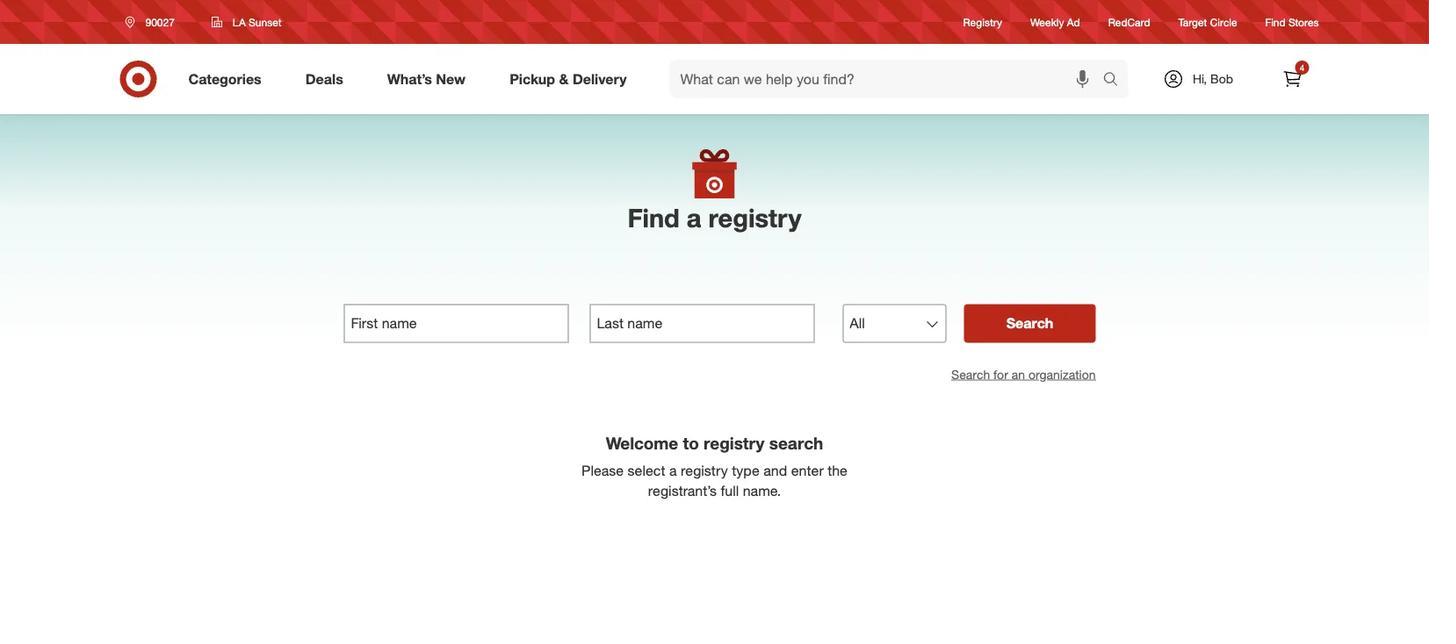 Task type: locate. For each thing, give the bounding box(es) containing it.
find stores
[[1266, 15, 1320, 28]]

registry link
[[964, 14, 1003, 30]]

la sunset button
[[200, 6, 293, 38]]

1 vertical spatial registry
[[704, 433, 765, 454]]

&
[[559, 70, 569, 88]]

la
[[233, 15, 246, 29]]

find stores link
[[1266, 14, 1320, 30]]

registry for a
[[709, 202, 802, 233]]

1 vertical spatial a
[[670, 463, 677, 480]]

please
[[582, 463, 624, 480]]

0 horizontal spatial find
[[628, 202, 680, 233]]

1 vertical spatial find
[[628, 202, 680, 233]]

1 horizontal spatial find
[[1266, 15, 1286, 28]]

0 vertical spatial registry
[[709, 202, 802, 233]]

search inside button
[[1007, 315, 1054, 332]]

deals
[[306, 70, 343, 88]]

target
[[1179, 15, 1208, 28]]

hi, bob
[[1193, 71, 1234, 87]]

0 vertical spatial a
[[687, 202, 702, 233]]

1 vertical spatial search
[[770, 433, 824, 454]]

0 horizontal spatial a
[[670, 463, 677, 480]]

None text field
[[344, 304, 569, 343], [590, 304, 815, 343], [344, 304, 569, 343], [590, 304, 815, 343]]

0 vertical spatial find
[[1266, 15, 1286, 28]]

find for find a registry
[[628, 202, 680, 233]]

0 horizontal spatial search
[[770, 433, 824, 454]]

redcard
[[1109, 15, 1151, 28]]

registry
[[709, 202, 802, 233], [704, 433, 765, 454], [681, 463, 728, 480]]

target circle link
[[1179, 14, 1238, 30]]

1 vertical spatial search
[[952, 367, 991, 382]]

for
[[994, 367, 1009, 382]]

what's
[[387, 70, 432, 88]]

registry inside 'please select a registry type and enter the registrant's full name.'
[[681, 463, 728, 480]]

find
[[1266, 15, 1286, 28], [628, 202, 680, 233]]

1 horizontal spatial search
[[1007, 315, 1054, 332]]

1 horizontal spatial search
[[1095, 72, 1138, 89]]

welcome to registry search
[[606, 433, 824, 454]]

la sunset
[[233, 15, 282, 29]]

2 vertical spatial registry
[[681, 463, 728, 480]]

0 horizontal spatial search
[[952, 367, 991, 382]]

redcard link
[[1109, 14, 1151, 30]]

search for an organization link
[[952, 367, 1096, 382]]

categories link
[[174, 60, 284, 98]]

weekly ad
[[1031, 15, 1081, 28]]

search up search for an organization link
[[1007, 315, 1054, 332]]

delivery
[[573, 70, 627, 88]]

categories
[[189, 70, 262, 88]]

search down redcard link
[[1095, 72, 1138, 89]]

search
[[1007, 315, 1054, 332], [952, 367, 991, 382]]

weekly ad link
[[1031, 14, 1081, 30]]

90027 button
[[114, 6, 193, 38]]

search for search
[[1007, 315, 1054, 332]]

registry
[[964, 15, 1003, 28]]

weekly
[[1031, 15, 1065, 28]]

target circle
[[1179, 15, 1238, 28]]

0 vertical spatial search
[[1095, 72, 1138, 89]]

0 vertical spatial search
[[1007, 315, 1054, 332]]

search
[[1095, 72, 1138, 89], [770, 433, 824, 454]]

stores
[[1289, 15, 1320, 28]]

search up the enter
[[770, 433, 824, 454]]

new
[[436, 70, 466, 88]]

registrant's
[[648, 483, 717, 500]]

search left for
[[952, 367, 991, 382]]

a
[[687, 202, 702, 233], [670, 463, 677, 480]]



Task type: describe. For each thing, give the bounding box(es) containing it.
search for search for an organization
[[952, 367, 991, 382]]

circle
[[1211, 15, 1238, 28]]

pickup & delivery link
[[495, 60, 649, 98]]

90027
[[145, 15, 175, 29]]

what's new link
[[372, 60, 488, 98]]

What can we help you find? suggestions appear below search field
[[670, 60, 1108, 98]]

what's new
[[387, 70, 466, 88]]

and
[[764, 463, 788, 480]]

name.
[[743, 483, 781, 500]]

welcome
[[606, 433, 679, 454]]

full
[[721, 483, 739, 500]]

select
[[628, 463, 666, 480]]

bob
[[1211, 71, 1234, 87]]

search button
[[1095, 60, 1138, 102]]

4 link
[[1274, 60, 1313, 98]]

registry for to
[[704, 433, 765, 454]]

sunset
[[249, 15, 282, 29]]

please select a registry type and enter the registrant's full name.
[[582, 463, 848, 500]]

find for find stores
[[1266, 15, 1286, 28]]

an
[[1012, 367, 1026, 382]]

a inside 'please select a registry type and enter the registrant's full name.'
[[670, 463, 677, 480]]

find a registry
[[628, 202, 802, 233]]

1 horizontal spatial a
[[687, 202, 702, 233]]

pickup
[[510, 70, 555, 88]]

enter
[[792, 463, 824, 480]]

search button
[[965, 304, 1096, 343]]

4
[[1300, 62, 1305, 73]]

ad
[[1068, 15, 1081, 28]]

organization
[[1029, 367, 1096, 382]]

to
[[683, 433, 699, 454]]

type
[[732, 463, 760, 480]]

deals link
[[291, 60, 365, 98]]

pickup & delivery
[[510, 70, 627, 88]]

search for an organization
[[952, 367, 1096, 382]]

hi,
[[1193, 71, 1208, 87]]

the
[[828, 463, 848, 480]]



Task type: vqa. For each thing, say whether or not it's contained in the screenshot.
FIND STORES 'link'
yes



